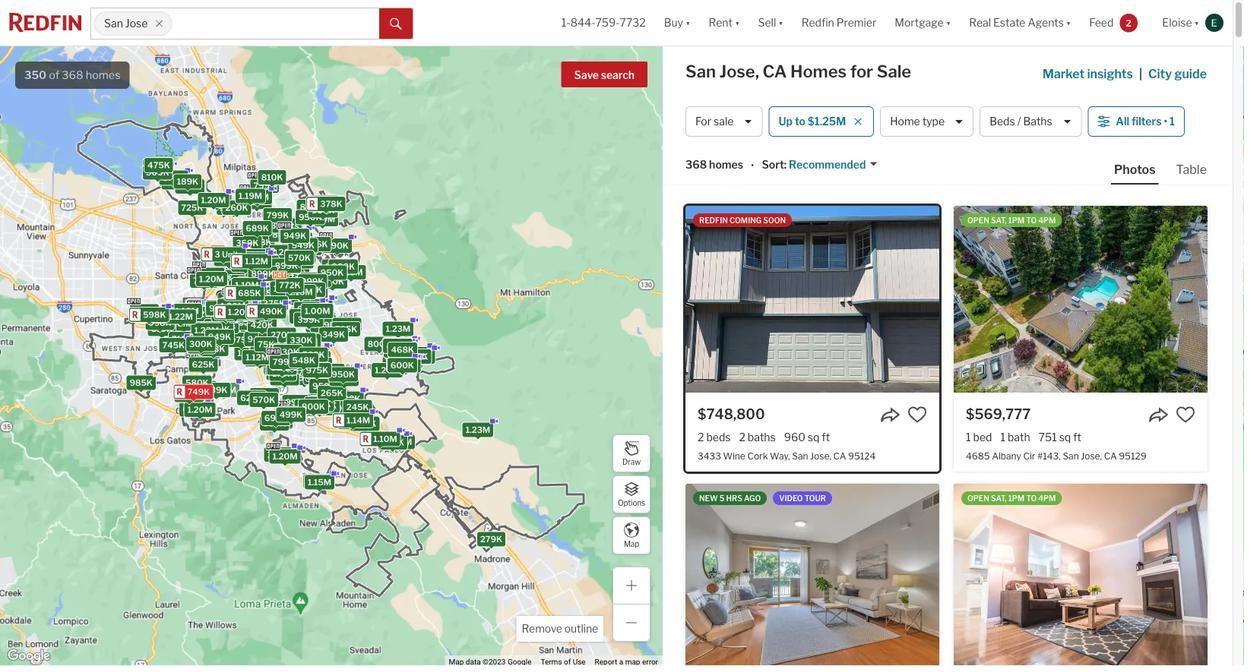 Task type: describe. For each thing, give the bounding box(es) containing it.
0 vertical spatial 580k
[[303, 349, 327, 359]]

1 bed
[[966, 431, 992, 444]]

1 for 1 bed
[[966, 431, 971, 444]]

310k
[[191, 342, 212, 352]]

1 vertical spatial 430k
[[276, 347, 299, 357]]

368 inside 368 homes •
[[686, 158, 707, 171]]

baths
[[1023, 115, 1052, 128]]

ca for $569,777
[[1104, 451, 1117, 462]]

270k
[[271, 330, 293, 340]]

options
[[618, 499, 645, 508]]

1 horizontal spatial 260k
[[269, 363, 292, 373]]

595k
[[285, 291, 308, 301]]

1 bath
[[1001, 431, 1030, 444]]

548k down 99k
[[292, 356, 315, 366]]

3 units up 668k
[[208, 321, 236, 331]]

photo of 1390 saddle rack st #102, san jose, ca 95126 image
[[686, 484, 939, 667]]

1 vertical spatial 799k
[[266, 211, 289, 220]]

1 vertical spatial 849k
[[394, 361, 418, 370]]

1.13m
[[339, 267, 363, 277]]

378k
[[320, 199, 343, 209]]

0 vertical spatial 859k
[[325, 262, 348, 272]]

0 horizontal spatial 4
[[170, 319, 175, 329]]

751
[[1039, 431, 1057, 444]]

up to $1.25m
[[779, 115, 846, 128]]

1 horizontal spatial 499k
[[279, 410, 303, 420]]

feed
[[1089, 16, 1114, 29]]

2 vertical spatial 570k
[[253, 395, 275, 405]]

0 horizontal spatial 880k
[[292, 352, 315, 362]]

999k up 510k
[[285, 398, 308, 407]]

949k down 558k
[[283, 269, 306, 279]]

789k
[[212, 327, 235, 337]]

1.00m up 1.01m
[[278, 273, 304, 283]]

949k up 558k
[[283, 231, 306, 241]]

ft for $569,777
[[1073, 431, 1082, 444]]

0 vertical spatial 850k
[[233, 279, 256, 289]]

655k
[[183, 405, 205, 415]]

0 horizontal spatial 660k
[[207, 325, 230, 335]]

1 vertical spatial 349k
[[261, 344, 284, 354]]

975k up 789k
[[210, 304, 232, 314]]

2 vertical spatial 699k
[[264, 414, 287, 423]]

1 for 1 bath
[[1001, 431, 1005, 444]]

0 vertical spatial 725k
[[181, 203, 203, 213]]

925k
[[318, 325, 341, 335]]

399k
[[297, 315, 320, 325]]

909k
[[332, 262, 355, 272]]

0 horizontal spatial 490k
[[260, 307, 283, 317]]

jose, for $748,800
[[810, 451, 831, 462]]

1 inside all filters • 1 button
[[1170, 115, 1175, 128]]

#143,
[[1037, 451, 1061, 462]]

0 vertical spatial 499k
[[238, 281, 261, 291]]

1.00m up 645k at left
[[272, 362, 298, 371]]

189k
[[177, 177, 198, 187]]

440k
[[276, 345, 299, 355]]

316k
[[189, 341, 210, 351]]

jose, for $569,777
[[1081, 451, 1102, 462]]

sq for $569,777
[[1059, 431, 1071, 444]]

2 vertical spatial 799k
[[273, 357, 295, 367]]

2 vertical spatial 430k
[[337, 394, 361, 404]]

975k left "788k"
[[230, 335, 253, 345]]

1 horizontal spatial 4 units
[[241, 290, 270, 300]]

rent
[[709, 16, 733, 29]]

645k
[[273, 374, 296, 384]]

rent ▾
[[709, 16, 740, 29]]

375k
[[263, 299, 285, 309]]

99k
[[296, 340, 314, 350]]

800k down 881k
[[302, 402, 325, 412]]

493k
[[391, 344, 414, 354]]

578k
[[234, 278, 256, 287]]

1 vertical spatial 725k
[[193, 276, 215, 286]]

0 horizontal spatial 4 units
[[170, 319, 198, 329]]

real estate agents ▾ link
[[969, 0, 1071, 46]]

620k
[[240, 393, 263, 403]]

0 horizontal spatial 1.24m
[[341, 417, 365, 427]]

306k
[[267, 363, 290, 373]]

470k
[[308, 403, 331, 413]]

520k
[[480, 535, 503, 545]]

open for photo of 2544 alveswood cir, san jose, ca 95131
[[968, 494, 989, 503]]

0 horizontal spatial 689k
[[246, 223, 269, 233]]

465k
[[308, 400, 331, 409]]

3 units up 829k
[[215, 249, 243, 259]]

▾ for rent ▾
[[735, 16, 740, 29]]

0 horizontal spatial 850k
[[139, 311, 162, 321]]

0 horizontal spatial jose,
[[719, 61, 759, 82]]

350
[[24, 68, 47, 82]]

0 vertical spatial 990k
[[325, 241, 349, 251]]

775k
[[242, 279, 264, 289]]

75k
[[258, 340, 275, 350]]

ca for $748,800
[[833, 451, 846, 462]]

5 ▾ from the left
[[1066, 16, 1071, 29]]

open sat, 1pm to 4pm for photo of 4685 albany cir #143, san jose, ca 95129
[[968, 216, 1056, 225]]

6 units
[[240, 288, 268, 298]]

2 vertical spatial 900k
[[318, 366, 342, 376]]

0 horizontal spatial 859k
[[271, 356, 294, 366]]

949k right 772k
[[302, 289, 325, 299]]

1 horizontal spatial 989k
[[297, 304, 320, 314]]

1.25m right 749k
[[212, 385, 236, 395]]

968k
[[231, 258, 254, 268]]

0 vertical spatial 849k
[[243, 251, 266, 261]]

368 homes •
[[686, 158, 754, 172]]

video
[[779, 494, 803, 503]]

700k down 305k
[[288, 256, 310, 266]]

0 horizontal spatial 250k
[[180, 182, 203, 191]]

remove san jose image
[[155, 19, 164, 28]]

to for photo of 4685 albany cir #143, san jose, ca 95129
[[1026, 216, 1037, 225]]

up
[[779, 115, 793, 128]]

open sat, 1pm to 4pm for photo of 2544 alveswood cir, san jose, ca 95131
[[968, 494, 1056, 503]]

albany
[[992, 451, 1021, 462]]

999k up the 595k
[[301, 277, 324, 287]]

0 vertical spatial 945k
[[246, 309, 269, 319]]

wine
[[723, 451, 745, 462]]

2 vertical spatial 850k
[[293, 373, 316, 383]]

0 vertical spatial 825k
[[206, 196, 228, 206]]

700k up 772k
[[282, 267, 305, 277]]

1.25m right 1.22m
[[193, 309, 218, 319]]

9
[[247, 335, 253, 344]]

0 vertical spatial 430k
[[293, 311, 316, 321]]

800k up 645k at left
[[270, 363, 294, 373]]

1 horizontal spatial 660k
[[289, 252, 312, 262]]

0 vertical spatial 349k
[[322, 330, 345, 340]]

buy ▾
[[664, 16, 690, 29]]

save search button
[[561, 62, 648, 87]]

to for photo of 2544 alveswood cir, san jose, ca 95131
[[1026, 494, 1037, 503]]

330k
[[290, 336, 313, 345]]

eloise ▾
[[1162, 16, 1199, 29]]

submit search image
[[390, 18, 402, 30]]

of
[[49, 68, 59, 82]]

975k down 588k at bottom
[[306, 366, 328, 376]]

0 horizontal spatial 798k
[[192, 361, 215, 370]]

estate
[[993, 16, 1026, 29]]

0 vertical spatial 750k
[[259, 304, 282, 314]]

soon
[[763, 216, 786, 225]]

1 horizontal spatial 750k
[[336, 321, 358, 330]]

649k
[[253, 391, 276, 401]]

• for 368 homes •
[[751, 159, 754, 172]]

buy
[[664, 16, 683, 29]]

• for all filters • 1
[[1164, 115, 1168, 128]]

380k
[[261, 335, 284, 345]]

0 vertical spatial 699k
[[255, 288, 278, 298]]

0 vertical spatial 260k
[[225, 203, 248, 213]]

1 vertical spatial 900k
[[234, 257, 257, 267]]

1pm for photo of 2544 alveswood cir, san jose, ca 95131
[[1008, 494, 1025, 503]]

mortgage
[[895, 16, 944, 29]]

800k down 468k
[[386, 355, 410, 365]]

0 horizontal spatial 745k
[[162, 340, 185, 350]]

homes inside 368 homes •
[[709, 158, 743, 171]]

ft for $748,800
[[822, 431, 830, 444]]

844-
[[571, 16, 595, 29]]

0 horizontal spatial 580k
[[186, 378, 209, 388]]

810k
[[261, 173, 283, 182]]

960 sq ft
[[784, 431, 830, 444]]

0 horizontal spatial ca
[[763, 61, 787, 82]]

956k
[[305, 240, 328, 249]]

0 horizontal spatial 368
[[62, 68, 83, 82]]

2 vertical spatial 990k
[[306, 477, 330, 487]]

429k
[[330, 400, 352, 410]]

999k up 429k
[[333, 374, 356, 384]]

city
[[1148, 66, 1172, 81]]

800k left "493k"
[[368, 339, 391, 349]]

favorite button image for $569,777
[[1176, 405, 1196, 425]]

beds / baths
[[990, 115, 1052, 128]]

949k up 668k
[[208, 332, 231, 342]]

mortgage ▾
[[895, 16, 951, 29]]

1 vertical spatial 420k
[[276, 346, 299, 356]]

map region
[[0, 0, 721, 667]]

map button
[[613, 517, 651, 555]]

2 vertical spatial 989k
[[343, 406, 366, 415]]

575k
[[177, 390, 199, 400]]

1.25m down 680k
[[267, 450, 292, 460]]

800k up 305k
[[300, 202, 323, 212]]

864k
[[306, 360, 329, 370]]

1.25m up 360k
[[322, 393, 347, 403]]

1 horizontal spatial 490k
[[387, 345, 410, 355]]

6
[[240, 288, 245, 298]]

3 units up 558k
[[291, 243, 319, 253]]

359k
[[236, 238, 259, 248]]

rent ▾ button
[[709, 0, 740, 46]]

1.00m up "590k"
[[266, 254, 292, 263]]

309k
[[178, 182, 202, 191]]

redfin
[[802, 16, 834, 29]]

search
[[601, 69, 635, 82]]

1.18m
[[245, 192, 269, 202]]

home type
[[890, 115, 945, 128]]

999k down 839k
[[274, 369, 297, 379]]

1 horizontal spatial 250k
[[270, 368, 292, 378]]

0 horizontal spatial 420k
[[251, 320, 274, 330]]

1 vertical spatial 549k
[[292, 241, 315, 250]]

0 vertical spatial 989k
[[146, 161, 169, 171]]

redfin premier
[[802, 16, 877, 29]]

redfin premier button
[[792, 0, 886, 46]]

1 vertical spatial 625k
[[192, 360, 215, 370]]

1.25m up 715k
[[174, 307, 198, 316]]

sat, for photo of 4685 albany cir #143, san jose, ca 95129
[[991, 216, 1007, 225]]

720k
[[244, 254, 266, 264]]

sell ▾ button
[[758, 0, 783, 46]]

market
[[1043, 66, 1085, 81]]

remove outline button
[[516, 616, 603, 642]]

1.00m up 729k
[[305, 306, 330, 316]]

recommended button
[[787, 158, 878, 172]]



Task type: locate. For each thing, give the bounding box(es) containing it.
700k down the 498k
[[390, 360, 413, 370]]

1 horizontal spatial 1
[[1001, 431, 1005, 444]]

265k
[[321, 388, 343, 398], [332, 399, 354, 409]]

all filters • 1 button
[[1088, 106, 1185, 137]]

689k up 359k
[[246, 223, 269, 233]]

1 4pm from the top
[[1038, 216, 1056, 225]]

2 ▾ from the left
[[735, 16, 740, 29]]

3 units down 1.19m
[[220, 203, 248, 213]]

179k
[[272, 369, 293, 379]]

1 vertical spatial 580k
[[186, 378, 209, 388]]

699k down 649k
[[264, 414, 287, 423]]

$569,777
[[966, 406, 1031, 423]]

420k up 839k
[[276, 346, 299, 356]]

market insights | city guide
[[1043, 66, 1207, 81]]

799k up 1.18m
[[253, 181, 276, 191]]

1 sat, from the top
[[991, 216, 1007, 225]]

ca left homes
[[763, 61, 787, 82]]

▾ left user photo
[[1194, 16, 1199, 29]]

2 to from the top
[[1026, 494, 1037, 503]]

1 open sat, 1pm to 4pm from the top
[[968, 216, 1056, 225]]

0 horizontal spatial 499k
[[238, 281, 261, 291]]

549k
[[246, 193, 269, 203], [292, 241, 315, 250]]

1pm
[[1008, 216, 1025, 225], [1008, 494, 1025, 503]]

945k down 588k at bottom
[[304, 365, 327, 374]]

2 sq from the left
[[1059, 431, 1071, 444]]

799k up 179k
[[273, 357, 295, 367]]

1 vertical spatial 689k
[[280, 260, 303, 270]]

• right filters
[[1164, 115, 1168, 128]]

buy ▾ button
[[664, 0, 690, 46]]

975k
[[278, 262, 301, 271], [210, 304, 232, 314], [230, 335, 253, 345], [306, 366, 328, 376]]

1 vertical spatial 260k
[[269, 363, 292, 373]]

569k up the 864k
[[302, 350, 325, 360]]

san down 751 sq ft
[[1063, 451, 1079, 462]]

849k down the 498k
[[394, 361, 418, 370]]

1 horizontal spatial 1.24m
[[375, 366, 400, 376]]

245k
[[346, 402, 369, 412]]

260k down 1.19m
[[225, 203, 248, 213]]

430k down the 595k
[[293, 311, 316, 321]]

1 vertical spatial open sat, 1pm to 4pm
[[968, 494, 1056, 503]]

975k up 772k
[[278, 262, 301, 271]]

1 vertical spatial 250k
[[270, 368, 292, 378]]

0 horizontal spatial 349k
[[261, 344, 284, 354]]

jose, down 751 sq ft
[[1081, 451, 1102, 462]]

370k
[[162, 173, 185, 183]]

665k
[[178, 390, 201, 400]]

1 vertical spatial 4
[[170, 319, 175, 329]]

965k
[[353, 419, 376, 429]]

▾ for mortgage ▾
[[946, 16, 951, 29]]

▾ right 'buy'
[[686, 16, 690, 29]]

1 open from the top
[[968, 216, 989, 225]]

None search field
[[172, 8, 379, 39]]

819k
[[151, 324, 173, 334]]

▾ right rent
[[735, 16, 740, 29]]

save
[[574, 69, 599, 82]]

for
[[695, 115, 711, 128]]

1.20m
[[201, 195, 226, 205], [310, 214, 335, 224], [294, 241, 319, 251], [272, 247, 297, 257], [251, 258, 276, 268], [267, 264, 293, 274], [252, 268, 277, 278], [238, 272, 264, 281], [199, 274, 224, 284], [229, 297, 254, 307], [221, 302, 246, 311], [209, 303, 234, 313], [228, 307, 253, 317], [229, 309, 254, 319], [231, 314, 256, 324], [309, 321, 334, 330], [267, 354, 292, 364], [320, 372, 345, 382], [316, 378, 341, 388], [187, 405, 212, 415], [387, 437, 412, 447], [273, 452, 298, 462]]

0 vertical spatial to
[[1026, 216, 1037, 225]]

1 horizontal spatial 798k
[[240, 268, 262, 278]]

1 vertical spatial •
[[751, 159, 754, 172]]

2 favorite button image from the left
[[1176, 405, 1196, 425]]

1 horizontal spatial 850k
[[233, 279, 256, 289]]

1 horizontal spatial 859k
[[325, 262, 348, 272]]

745k down '819k'
[[162, 340, 185, 350]]

420k up '9 units'
[[251, 320, 274, 330]]

549k up 558k
[[292, 241, 315, 250]]

market insights link
[[1043, 49, 1133, 83]]

redfin
[[699, 216, 728, 225]]

0 horizontal spatial 750k
[[259, 304, 282, 314]]

insights
[[1087, 66, 1133, 81]]

ca left the 95124
[[833, 451, 846, 462]]

favorite button checkbox
[[907, 405, 927, 425]]

260k up 645k at left
[[269, 363, 292, 373]]

4 units up 715k
[[170, 319, 198, 329]]

298k
[[179, 181, 202, 191]]

700k down 810k
[[246, 197, 269, 207]]

570k up 796k
[[253, 395, 275, 405]]

548k down 547k
[[297, 361, 320, 370]]

▾ right agents
[[1066, 16, 1071, 29]]

1 favorite button image from the left
[[907, 405, 927, 425]]

898k
[[299, 285, 322, 295]]

2 horizontal spatial 1
[[1170, 115, 1175, 128]]

589k
[[240, 287, 263, 297], [293, 311, 316, 321], [295, 336, 318, 346], [389, 343, 412, 352]]

1-
[[562, 16, 571, 29]]

1.19m
[[239, 191, 262, 201]]

3 ▾ from the left
[[778, 16, 783, 29]]

430k up 1.14m
[[337, 394, 361, 404]]

2 ft from the left
[[1073, 431, 1082, 444]]

mortgage ▾ button
[[886, 0, 960, 46]]

san down 960 on the right of the page
[[792, 451, 808, 462]]

1 vertical spatial 990k
[[194, 308, 217, 318]]

ca left 95129
[[1104, 451, 1117, 462]]

1 vertical spatial open
[[968, 494, 989, 503]]

9 units
[[247, 335, 276, 344]]

0 horizontal spatial •
[[751, 159, 754, 172]]

990k right 1.22m
[[194, 308, 217, 318]]

1 vertical spatial 945k
[[304, 365, 327, 374]]

sale
[[714, 115, 734, 128]]

1 vertical spatial 660k
[[207, 325, 230, 335]]

sell ▾
[[758, 16, 783, 29]]

user photo image
[[1205, 14, 1224, 32]]

1.02m
[[165, 178, 190, 187]]

1 horizontal spatial 625k
[[228, 272, 250, 282]]

favorite button image for $748,800
[[907, 405, 927, 425]]

450k
[[313, 198, 336, 208]]

1 left bed
[[966, 431, 971, 444]]

920k
[[299, 286, 322, 296]]

699k down the 498k
[[393, 360, 416, 370]]

photos
[[1114, 162, 1156, 177]]

796k
[[267, 417, 290, 427]]

0 vertical spatial 190k
[[253, 344, 275, 354]]

558k
[[282, 259, 305, 268]]

0 vertical spatial 265k
[[321, 388, 343, 398]]

agents
[[1028, 16, 1064, 29]]

700k up 645k at left
[[271, 363, 294, 373]]

1 horizontal spatial •
[[1164, 115, 1168, 128]]

all
[[1116, 115, 1130, 128]]

880k
[[404, 350, 428, 360], [292, 352, 315, 362]]

1 horizontal spatial sq
[[1059, 431, 1071, 444]]

san jose
[[104, 17, 148, 30]]

sq for $748,800
[[808, 431, 820, 444]]

1 1pm from the top
[[1008, 216, 1025, 225]]

1.01m
[[273, 284, 297, 294]]

san left "jose"
[[104, 17, 123, 30]]

0 vertical spatial 745k
[[207, 330, 229, 340]]

368
[[62, 68, 83, 82], [686, 158, 707, 171]]

1 horizontal spatial 368
[[686, 158, 707, 171]]

0 vertical spatial 4
[[241, 290, 247, 300]]

751 sq ft
[[1039, 431, 1082, 444]]

0 horizontal spatial sq
[[808, 431, 820, 444]]

2 sat, from the top
[[991, 494, 1007, 503]]

1 vertical spatial to
[[1026, 494, 1037, 503]]

0 vertical spatial 660k
[[289, 252, 312, 262]]

900k up 881k
[[318, 366, 342, 376]]

1 horizontal spatial ft
[[1073, 431, 1082, 444]]

0 horizontal spatial 989k
[[146, 161, 169, 171]]

510k
[[281, 409, 303, 419]]

1 horizontal spatial jose,
[[810, 451, 831, 462]]

0 horizontal spatial 549k
[[246, 193, 269, 203]]

0 horizontal spatial 570k
[[133, 306, 156, 316]]

990k down the 470k
[[306, 477, 330, 487]]

2 horizontal spatial 499k
[[389, 348, 412, 358]]

1 vertical spatial 750k
[[336, 321, 358, 330]]

849k down 359k
[[243, 251, 266, 261]]

open for photo of 4685 albany cir #143, san jose, ca 95129
[[968, 216, 989, 225]]

4 ▾ from the left
[[946, 16, 951, 29]]

2 open sat, 1pm to 4pm from the top
[[968, 494, 1056, 503]]

1 vertical spatial 1.24m
[[341, 417, 365, 427]]

547k
[[303, 350, 326, 360]]

999k
[[301, 277, 324, 287], [274, 369, 297, 379], [333, 374, 356, 384], [285, 398, 308, 407]]

2 baths
[[739, 431, 776, 444]]

689k up 772k
[[280, 260, 303, 270]]

800k
[[300, 202, 323, 212], [368, 339, 391, 349], [386, 355, 410, 365], [270, 363, 294, 373], [302, 402, 325, 412]]

989k up 1.14m
[[343, 406, 366, 415]]

photo of 4685 albany cir #143, san jose, ca 95129 image
[[954, 206, 1208, 393]]

368 down for at the right of the page
[[686, 158, 707, 171]]

745k up 668k
[[207, 330, 229, 340]]

945k up 540k
[[246, 309, 269, 319]]

sq right 960 on the right of the page
[[808, 431, 820, 444]]

google image
[[4, 647, 54, 667]]

0 vertical spatial 549k
[[246, 193, 269, 203]]

2 horizontal spatial ca
[[1104, 451, 1117, 462]]

939k
[[232, 283, 255, 293]]

759-
[[595, 16, 620, 29]]

900k down 359k
[[234, 257, 257, 267]]

590k
[[259, 264, 283, 274]]

all filters • 1
[[1116, 115, 1175, 128]]

jose, down rent ▾ button
[[719, 61, 759, 82]]

1 vertical spatial 190k
[[307, 372, 328, 382]]

▾ for eloise ▾
[[1194, 16, 1199, 29]]

• inside 368 homes •
[[751, 159, 754, 172]]

premier
[[837, 16, 877, 29]]

real
[[969, 16, 991, 29]]

0 vertical spatial 4 units
[[241, 290, 270, 300]]

1 vertical spatial 989k
[[297, 304, 320, 314]]

0 vertical spatial 570k
[[288, 253, 311, 263]]

600k
[[391, 361, 414, 371]]

350 of 368 homes
[[24, 68, 121, 82]]

▾ for sell ▾
[[778, 16, 783, 29]]

989k up 399k
[[297, 304, 320, 314]]

699k up 375k
[[255, 288, 278, 298]]

1 to from the top
[[1026, 216, 1037, 225]]

0 vertical spatial 799k
[[253, 181, 276, 191]]

725k down 309k at top left
[[181, 203, 203, 213]]

0 vertical spatial 4pm
[[1038, 216, 1056, 225]]

jose, down 960 sq ft
[[810, 451, 831, 462]]

825k left 1.19m
[[206, 196, 228, 206]]

6 ▾ from the left
[[1194, 16, 1199, 29]]

0 vertical spatial 625k
[[228, 272, 250, 282]]

2 horizontal spatial 850k
[[293, 373, 316, 383]]

1 vertical spatial 4pm
[[1038, 494, 1056, 503]]

430k
[[293, 311, 316, 321], [276, 347, 299, 357], [337, 394, 361, 404]]

570k down 305k
[[288, 253, 311, 263]]

1 horizontal spatial 4
[[241, 290, 247, 300]]

draw button
[[613, 435, 651, 473]]

▾ right mortgage
[[946, 16, 951, 29]]

998k
[[249, 237, 272, 247], [197, 273, 220, 283], [306, 302, 329, 312], [148, 318, 171, 328], [208, 326, 231, 335]]

0 vertical spatial 900k
[[311, 206, 335, 215]]

265k up 429k
[[321, 388, 343, 398]]

beds / baths button
[[980, 106, 1082, 137]]

1.25m
[[174, 307, 198, 316], [193, 309, 218, 319], [212, 385, 236, 395], [322, 393, 347, 403], [267, 450, 292, 460]]

899k
[[275, 261, 298, 271], [281, 268, 304, 278], [251, 269, 274, 279], [234, 281, 257, 291], [198, 341, 221, 351], [404, 353, 427, 363], [190, 384, 214, 393]]

0 vertical spatial open
[[968, 216, 989, 225]]

1.07m
[[223, 299, 248, 309]]

799k up "888k"
[[266, 211, 289, 220]]

725k left 939k
[[193, 276, 215, 286]]

1 vertical spatial homes
[[709, 158, 743, 171]]

• left sort
[[751, 159, 754, 172]]

0 vertical spatial 569k
[[302, 350, 325, 360]]

569k left the 470k
[[280, 410, 303, 419]]

0 horizontal spatial 190k
[[253, 344, 275, 354]]

2 1pm from the top
[[1008, 494, 1025, 503]]

cir
[[1023, 451, 1035, 462]]

1 horizontal spatial 689k
[[280, 260, 303, 270]]

1 vertical spatial 368
[[686, 158, 707, 171]]

to
[[795, 115, 806, 128]]

photo of 3433 wine cork way, san jose, ca 95124 image
[[686, 206, 939, 393]]

1 horizontal spatial 190k
[[307, 372, 328, 382]]

625k down 310k
[[192, 360, 215, 370]]

1 horizontal spatial 880k
[[404, 350, 428, 360]]

2 4pm from the top
[[1038, 494, 1056, 503]]

1 vertical spatial 569k
[[280, 410, 303, 419]]

750k right 729k
[[336, 321, 358, 330]]

660k down 305k
[[289, 252, 312, 262]]

825k down 1.07m
[[215, 309, 237, 319]]

1pm for photo of 4685 albany cir #143, san jose, ca 95129
[[1008, 216, 1025, 225]]

2 open from the top
[[968, 494, 989, 503]]

685k
[[238, 289, 261, 298]]

265k up 1.14m
[[332, 399, 354, 409]]

468k
[[391, 345, 414, 355]]

625k up 939k
[[228, 272, 250, 282]]

1 ft from the left
[[822, 431, 830, 444]]

ago
[[744, 494, 761, 503]]

569k
[[302, 350, 325, 360], [280, 410, 303, 419]]

568k
[[251, 301, 274, 310]]

0 horizontal spatial homes
[[86, 68, 121, 82]]

825k
[[206, 196, 228, 206], [215, 309, 237, 319]]

1 horizontal spatial 580k
[[303, 349, 327, 359]]

• inside button
[[1164, 115, 1168, 128]]

sat, for photo of 2544 alveswood cir, san jose, ca 95131
[[991, 494, 1007, 503]]

859k down 440k
[[271, 356, 294, 366]]

0 vertical spatial open sat, 1pm to 4pm
[[968, 216, 1056, 225]]

4pm for photo of 2544 alveswood cir, san jose, ca 95131
[[1038, 494, 1056, 503]]

0 vertical spatial 420k
[[251, 320, 274, 330]]

1 vertical spatial 699k
[[393, 360, 416, 370]]

photo of 2544 alveswood cir, san jose, ca 95131 image
[[954, 484, 1208, 667]]

475k
[[148, 160, 170, 170]]

580k up the 864k
[[303, 349, 327, 359]]

san up for at the right of the page
[[686, 61, 716, 82]]

ft
[[822, 431, 830, 444], [1073, 431, 1082, 444]]

798k up 775k
[[240, 268, 262, 278]]

3 units up 305k
[[271, 221, 299, 231]]

0 vertical spatial sat,
[[991, 216, 1007, 225]]

1 horizontal spatial 945k
[[304, 365, 327, 374]]

2 vertical spatial 499k
[[279, 410, 303, 420]]

open sat, 1pm to 4pm
[[968, 216, 1056, 225], [968, 494, 1056, 503]]

580k
[[303, 349, 327, 359], [186, 378, 209, 388]]

2 vertical spatial 725k
[[298, 402, 320, 412]]

1 vertical spatial 4 units
[[170, 319, 198, 329]]

1 sq from the left
[[808, 431, 820, 444]]

548k
[[292, 356, 315, 366], [297, 361, 320, 370]]

up to $1.25m button
[[769, 106, 874, 137]]

1 vertical spatial 825k
[[215, 309, 237, 319]]

coming
[[730, 216, 762, 225]]

260k
[[225, 203, 248, 213], [269, 363, 292, 373]]

1 vertical spatial 265k
[[332, 399, 354, 409]]

1.24m
[[375, 366, 400, 376], [341, 417, 365, 427]]

favorite button image
[[907, 405, 927, 425], [1176, 405, 1196, 425]]

729k
[[314, 320, 336, 330]]

1 vertical spatial 1pm
[[1008, 494, 1025, 503]]

0 horizontal spatial 1
[[966, 431, 971, 444]]

0 vertical spatial 368
[[62, 68, 83, 82]]

0 vertical spatial 798k
[[240, 268, 262, 278]]

989k up 370k
[[146, 161, 169, 171]]

360k
[[325, 403, 348, 413]]

city guide link
[[1148, 65, 1210, 83]]

1 left 'bath'
[[1001, 431, 1005, 444]]

sell ▾ button
[[749, 0, 792, 46]]

▾ for buy ▾
[[686, 16, 690, 29]]

850k
[[233, 279, 256, 289], [139, 311, 162, 321], [293, 373, 316, 383]]

798k down 310k
[[192, 361, 215, 370]]

0 vertical spatial 1.24m
[[375, 366, 400, 376]]

4pm for photo of 4685 albany cir #143, san jose, ca 95129
[[1038, 216, 1056, 225]]

▾ right "sell"
[[778, 16, 783, 29]]

1 ▾ from the left
[[686, 16, 690, 29]]

0 horizontal spatial favorite button image
[[907, 405, 927, 425]]

945k
[[246, 309, 269, 319], [304, 365, 327, 374]]

favorite button checkbox
[[1176, 405, 1196, 425]]

remove up to $1.25m image
[[854, 117, 863, 126]]

549k down 810k
[[246, 193, 269, 203]]

900k up 956k
[[311, 206, 335, 215]]

1.00m down the 6
[[228, 302, 254, 312]]



Task type: vqa. For each thing, say whether or not it's contained in the screenshot.
950K
yes



